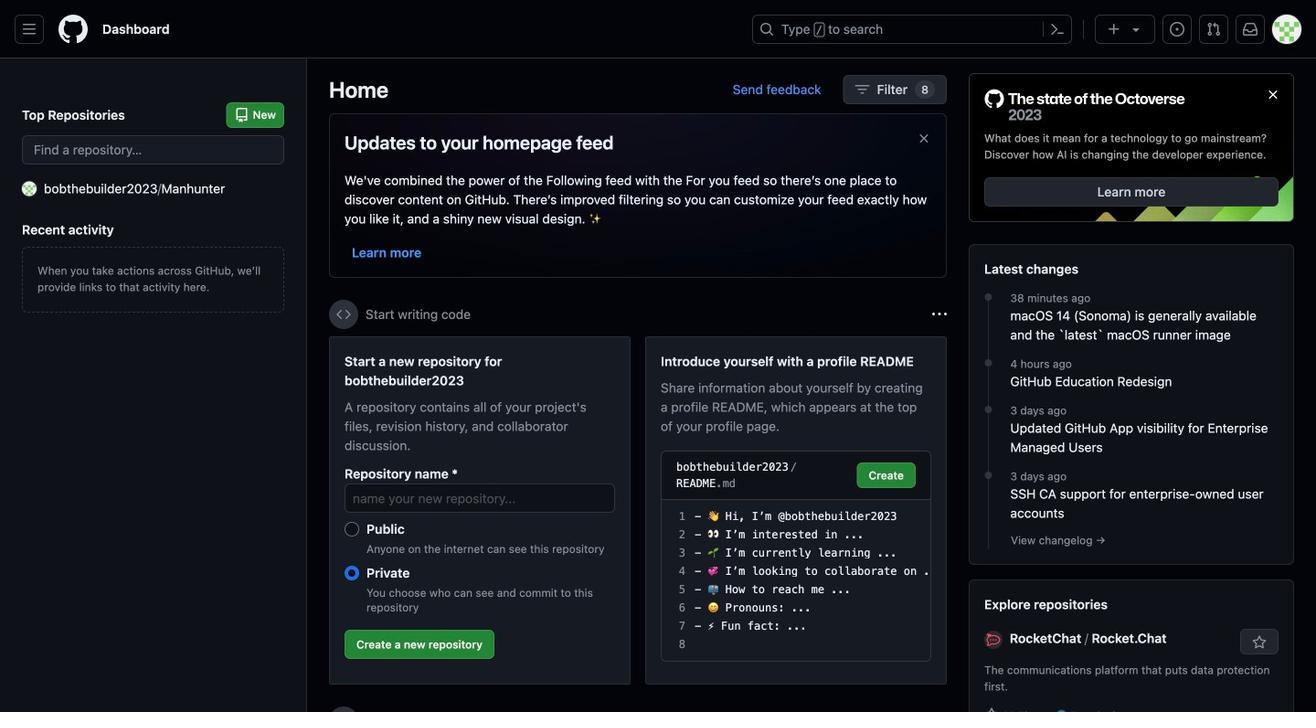 Task type: describe. For each thing, give the bounding box(es) containing it.
@rocketchat profile image
[[985, 631, 1003, 649]]

Find a repository… text field
[[22, 135, 284, 165]]

github logo image
[[985, 89, 1186, 123]]

Top Repositories search field
[[22, 135, 284, 165]]

explore repositories navigation
[[969, 580, 1295, 712]]

1 dot fill image from the top
[[982, 290, 996, 305]]

filter image
[[855, 82, 870, 97]]

plus image
[[1107, 22, 1122, 37]]

command palette image
[[1051, 22, 1065, 37]]

code image
[[336, 307, 351, 322]]

star image
[[985, 708, 999, 712]]

x image
[[917, 131, 932, 146]]

manhunter image
[[22, 181, 37, 196]]

2 dot fill image from the top
[[982, 402, 996, 417]]

none submit inside introduce yourself with a profile readme element
[[857, 463, 916, 488]]

triangle down image
[[1129, 22, 1144, 37]]

homepage image
[[59, 15, 88, 44]]

explore element
[[969, 73, 1295, 712]]

issue opened image
[[1170, 22, 1185, 37]]

close image
[[1266, 87, 1281, 102]]

2 dot fill image from the top
[[982, 468, 996, 483]]



Task type: vqa. For each thing, say whether or not it's contained in the screenshot.
6% OF COMMITS IN MARCH WERE MADE TO UBLOCKORIGIN/UASSETSCDN image
no



Task type: locate. For each thing, give the bounding box(es) containing it.
none radio inside start a new repository element
[[345, 522, 359, 537]]

1 dot fill image from the top
[[982, 356, 996, 370]]

dot fill image
[[982, 290, 996, 305], [982, 468, 996, 483]]

dot fill image
[[982, 356, 996, 370], [982, 402, 996, 417]]

None radio
[[345, 566, 359, 581]]

0 vertical spatial dot fill image
[[982, 290, 996, 305]]

1 vertical spatial dot fill image
[[982, 402, 996, 417]]

0 vertical spatial dot fill image
[[982, 356, 996, 370]]

star this repository image
[[1253, 636, 1267, 650]]

None radio
[[345, 522, 359, 537]]

1 vertical spatial dot fill image
[[982, 468, 996, 483]]

start a new repository element
[[329, 336, 631, 685]]

name your new repository... text field
[[345, 484, 615, 513]]

none radio inside start a new repository element
[[345, 566, 359, 581]]

git pull request image
[[1207, 22, 1222, 37]]

introduce yourself with a profile readme element
[[645, 336, 947, 685]]

None submit
[[857, 463, 916, 488]]

notifications image
[[1243, 22, 1258, 37]]

why am i seeing this? image
[[933, 307, 947, 322]]



